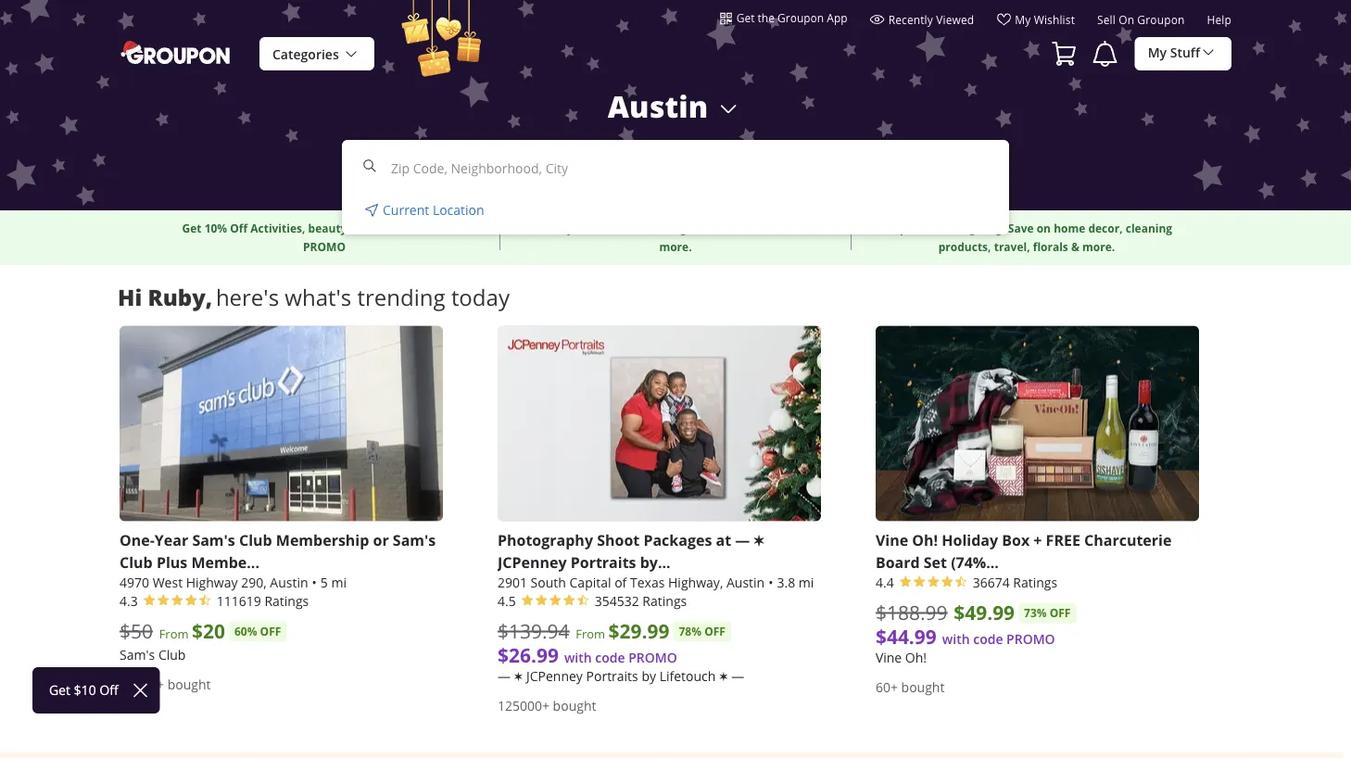 Task type: vqa. For each thing, say whether or not it's contained in the screenshot.
the 'protection'
no



Task type: locate. For each thing, give the bounding box(es) containing it.
1 vertical spatial my
[[1148, 44, 1167, 61]]

1 vine from the top
[[876, 530, 908, 550]]

code down $49.99
[[973, 630, 1003, 647]]

my left wishlist
[[1015, 12, 1031, 27]]

portraits for photography
[[571, 552, 636, 572]]

ratings down 290,
[[265, 592, 309, 609]]

18080+ bought
[[120, 675, 211, 693]]

0 horizontal spatial &
[[812, 221, 820, 236]]

2 horizontal spatial austin
[[727, 574, 765, 591]]

0 horizontal spatial sam's
[[120, 646, 155, 663]]

on up florals
[[1037, 221, 1051, 236]]

get for get the groupon app
[[737, 10, 755, 25]]

$188.99
[[876, 599, 948, 625]]

0 horizontal spatial from
[[159, 626, 189, 642]]

bought right 60+
[[901, 678, 945, 695]]

1 vertical spatial &
[[1071, 239, 1080, 255]]

1 horizontal spatial code
[[973, 630, 1003, 647]]

2 save from the left
[[1008, 221, 1034, 236]]

bought right 125000+
[[553, 697, 596, 714]]

1 horizontal spatial mi
[[799, 574, 814, 591]]

0 vertical spatial code
[[973, 630, 1003, 647]]

1 horizontal spatial groupon
[[1138, 13, 1185, 27]]

0 horizontal spatial ratings
[[265, 592, 309, 609]]

✶ right the lifetouch
[[719, 667, 728, 684]]

more.
[[377, 221, 410, 236], [659, 239, 692, 255], [1083, 239, 1115, 255]]

1 vertical spatial oh!
[[905, 649, 927, 666]]

portraits inside "$26.99 with code promo — ✶ jcpenney portraits by lifetouch ✶ —"
[[586, 667, 638, 684]]

& right flowers
[[812, 221, 820, 236]]

1 horizontal spatial on
[[1037, 221, 1051, 236]]

more. down "current"
[[377, 221, 410, 236]]

0 horizontal spatial code
[[595, 649, 625, 666]]

club up membe...
[[239, 530, 272, 550]]

✶ for $26.99
[[514, 667, 523, 684]]

more. inside prep for thanksgiving! save on home decor, cleaning products, travel, florals & more.
[[1083, 239, 1115, 255]]

1 horizontal spatial with
[[942, 630, 970, 647]]

with down $49.99
[[942, 630, 970, 647]]

groupon
[[778, 10, 824, 25], [1138, 13, 1185, 27]]

on inside 'link'
[[1119, 13, 1135, 27]]

0 horizontal spatial mi
[[331, 574, 347, 591]]

code inside $44.99 with code promo vine oh!
[[973, 630, 1003, 647]]

2 vertical spatial club
[[158, 646, 186, 663]]

get left '10%'
[[182, 221, 202, 236]]

current
[[383, 202, 429, 219]]

off right 73% on the right of the page
[[1050, 605, 1071, 621]]

1 from from the left
[[159, 626, 189, 642]]

bought for $44.99
[[901, 678, 945, 695]]

with inside $44.99 with code promo vine oh!
[[942, 630, 970, 647]]

✶ for 2901 south capital of texas highway, austin
[[754, 530, 764, 550]]

more. down "gifts,"
[[659, 239, 692, 255]]

holidays are here! save on gifts, activities, flowers & more. link
[[523, 219, 829, 256]]

off
[[1050, 605, 1071, 621], [260, 624, 281, 639], [705, 624, 726, 639]]

0 horizontal spatial off
[[260, 624, 281, 639]]

austin up 111619 ratings
[[270, 574, 308, 591]]

ratings up 73% on the right of the page
[[1013, 574, 1058, 591]]

0 vertical spatial club
[[239, 530, 272, 550]]

0 horizontal spatial promo
[[303, 239, 346, 255]]

0 vertical spatial my
[[1015, 12, 1031, 27]]

austin up the austin search field on the top of the page
[[608, 86, 708, 127]]

on for prep for thanksgiving! save on home decor, cleaning products, travel, florals & more.
[[1037, 221, 1051, 236]]

— up 125000+
[[498, 667, 511, 684]]

1 horizontal spatial more.
[[659, 239, 692, 255]]

1 vertical spatial portraits
[[586, 667, 638, 684]]

one-
[[120, 530, 155, 550]]

0 vertical spatial &
[[812, 221, 820, 236]]

get inside get 10% off activities, beauty, and more. use code promo
[[182, 221, 202, 236]]

with inside "$26.99 with code promo — ✶ jcpenney portraits by lifetouch ✶ —"
[[564, 649, 592, 666]]

more. down the decor,
[[1083, 239, 1115, 255]]

• left the 5
[[312, 574, 317, 591]]

promo down "beauty,"
[[303, 239, 346, 255]]

2 horizontal spatial ✶
[[754, 530, 764, 550]]

2 horizontal spatial on
[[1119, 13, 1135, 27]]

off for $26.99
[[705, 624, 726, 639]]

from left $20
[[159, 626, 189, 642]]

prep for thanksgiving! save on home decor, cleaning products, travel, florals & more.
[[881, 221, 1173, 255]]

1 horizontal spatial &
[[1071, 239, 1080, 255]]

& down home
[[1071, 239, 1080, 255]]

1 horizontal spatial my
[[1148, 44, 1167, 61]]

capital
[[570, 574, 611, 591]]

oh! inside vine oh! holiday box + free charcuterie board set (74%...
[[912, 530, 938, 550]]

promo inside $44.99 with code promo vine oh!
[[1007, 630, 1055, 647]]

Search Groupon search field
[[342, 86, 1020, 234], [342, 142, 1009, 181]]

austin inside the one-year sam's club membership or sam's club plus membe... 4970 west highway 290, austin • 5 mi
[[270, 574, 308, 591]]

0 horizontal spatial with
[[564, 649, 592, 666]]

south
[[531, 574, 566, 591]]

ratings down texas
[[643, 592, 687, 609]]

portraits inside photography shoot packages at — ✶ jcpenney portraits by... 2901 south capital of texas highway, austin • 3.8 mi
[[571, 552, 636, 572]]

1 horizontal spatial bought
[[553, 697, 596, 714]]

lifetouch
[[660, 667, 716, 684]]

recently viewed link
[[870, 12, 974, 34]]

$29.99
[[609, 618, 670, 644]]

promo inside "$26.99 with code promo — ✶ jcpenney portraits by lifetouch ✶ —"
[[629, 649, 677, 666]]

get
[[737, 10, 755, 25], [182, 221, 202, 236]]

help link
[[1207, 13, 1232, 34]]

promo for $44.99
[[1007, 630, 1055, 647]]

on left "gifts,"
[[663, 221, 678, 236]]

sam's inside $50 from $20 60% off sam's club
[[120, 646, 155, 663]]

1 vertical spatial with
[[564, 649, 592, 666]]

recently viewed
[[888, 12, 974, 27]]

18080+
[[120, 675, 164, 693]]

austin button
[[608, 86, 743, 127]]

0 horizontal spatial ✶
[[514, 667, 523, 684]]

club inside $50 from $20 60% off sam's club
[[158, 646, 186, 663]]

1 search groupon search field from the top
[[342, 86, 1020, 234]]

1 vertical spatial vine
[[876, 649, 902, 666]]

save inside holidays are here! save on gifts, activities, flowers & more.
[[635, 221, 660, 236]]

groupon up my stuff
[[1138, 13, 1185, 27]]

vine up 60+
[[876, 649, 902, 666]]

vine inside vine oh! holiday box + free charcuterie board set (74%...
[[876, 530, 908, 550]]

jcpenney up 125000+ bought
[[526, 667, 583, 684]]

0 horizontal spatial bought
[[167, 675, 211, 693]]

2 mi from the left
[[799, 574, 814, 591]]

photography shoot packages at — ✶ jcpenney portraits by... 2901 south capital of texas highway, austin • 3.8 mi
[[498, 530, 814, 591]]

1 horizontal spatial off
[[705, 624, 726, 639]]

1 vertical spatial get
[[182, 221, 202, 236]]

photography
[[498, 530, 593, 550]]

portraits up the capital at the left of the page
[[571, 552, 636, 572]]

0 horizontal spatial groupon
[[778, 10, 824, 25]]

club up 18080+ bought
[[158, 646, 186, 663]]

0 vertical spatial portraits
[[571, 552, 636, 572]]

portraits left the by
[[586, 667, 638, 684]]

1 vertical spatial club
[[120, 552, 153, 572]]

get inside button
[[737, 10, 755, 25]]

—
[[735, 530, 750, 550], [498, 667, 511, 684], [732, 667, 745, 684]]

2 horizontal spatial sam's
[[393, 530, 436, 550]]

club up 4970
[[120, 552, 153, 572]]

1 vertical spatial code
[[595, 649, 625, 666]]

0 horizontal spatial more.
[[377, 221, 410, 236]]

from down 354532
[[576, 626, 605, 642]]

✶ right at
[[754, 530, 764, 550]]

0 vertical spatial get
[[737, 10, 755, 25]]

groupon inside sell on groupon 'link'
[[1138, 13, 1185, 27]]

promo down 73% on the right of the page
[[1007, 630, 1055, 647]]

off inside $50 from $20 60% off sam's club
[[260, 624, 281, 639]]

current location
[[383, 202, 484, 219]]

my inside button
[[1148, 44, 1167, 61]]

1 horizontal spatial ✶
[[719, 667, 728, 684]]

2 horizontal spatial bought
[[901, 678, 945, 695]]

•
[[312, 574, 317, 591], [769, 574, 773, 591]]

0 horizontal spatial save
[[635, 221, 660, 236]]

oh!
[[912, 530, 938, 550], [905, 649, 927, 666]]

1 horizontal spatial ratings
[[643, 592, 687, 609]]

save right here!
[[635, 221, 660, 236]]

mi right '3.8'
[[799, 574, 814, 591]]

oh! up "60+ bought"
[[905, 649, 927, 666]]

sam's up membe...
[[192, 530, 235, 550]]

1 save from the left
[[635, 221, 660, 236]]

ratings
[[1013, 574, 1058, 591], [265, 592, 309, 609], [643, 592, 687, 609]]

✶ inside photography shoot packages at — ✶ jcpenney portraits by... 2901 south capital of texas highway, austin • 3.8 mi
[[754, 530, 764, 550]]

2 vine from the top
[[876, 649, 902, 666]]

promo up the by
[[629, 649, 677, 666]]

off right 60%
[[260, 624, 281, 639]]

by
[[642, 667, 656, 684]]

bought for $26.99
[[553, 697, 596, 714]]

$139.94
[[498, 618, 570, 644]]

0 vertical spatial with
[[942, 630, 970, 647]]

• left '3.8'
[[769, 574, 773, 591]]

1 • from the left
[[312, 574, 317, 591]]

on inside holidays are here! save on gifts, activities, flowers & more.
[[663, 221, 678, 236]]

1 vertical spatial jcpenney
[[526, 667, 583, 684]]

0 vertical spatial jcpenney
[[498, 552, 567, 572]]

hi ruby, here's what's trending today
[[118, 282, 510, 312]]

code inside "$26.99 with code promo — ✶ jcpenney portraits by lifetouch ✶ —"
[[595, 649, 625, 666]]

at
[[716, 530, 731, 550]]

0 vertical spatial oh!
[[912, 530, 938, 550]]

0 horizontal spatial get
[[182, 221, 202, 236]]

get left the the
[[737, 10, 755, 25]]

from
[[159, 626, 189, 642], [576, 626, 605, 642]]

1 horizontal spatial club
[[158, 646, 186, 663]]

on
[[1119, 13, 1135, 27], [663, 221, 678, 236], [1037, 221, 1051, 236]]

1 vertical spatial promo
[[1007, 630, 1055, 647]]

jcpenney down photography at left
[[498, 552, 567, 572]]

0 horizontal spatial club
[[120, 552, 153, 572]]

& inside prep for thanksgiving! save on home decor, cleaning products, travel, florals & more.
[[1071, 239, 1080, 255]]

here's
[[216, 282, 279, 312]]

jcpenney inside photography shoot packages at — ✶ jcpenney portraits by... 2901 south capital of texas highway, austin • 3.8 mi
[[498, 552, 567, 572]]

$49.99
[[954, 599, 1015, 626]]

1 horizontal spatial save
[[1008, 221, 1034, 236]]

1 horizontal spatial •
[[769, 574, 773, 591]]

off right 78%
[[705, 624, 726, 639]]

2 horizontal spatial promo
[[1007, 630, 1055, 647]]

0 horizontal spatial on
[[663, 221, 678, 236]]

— right the lifetouch
[[732, 667, 745, 684]]

— inside photography shoot packages at — ✶ jcpenney portraits by... 2901 south capital of texas highway, austin • 3.8 mi
[[735, 530, 750, 550]]

ratings for $50
[[265, 592, 309, 609]]

groupon inside get the groupon app button
[[778, 10, 824, 25]]

recently
[[888, 12, 933, 27]]

sam's down $50
[[120, 646, 155, 663]]

1 horizontal spatial promo
[[629, 649, 677, 666]]

mi right the 5
[[331, 574, 347, 591]]

sell
[[1097, 13, 1116, 27]]

shoot
[[597, 530, 640, 550]]

with for $44.99
[[942, 630, 970, 647]]

code
[[973, 630, 1003, 647], [595, 649, 625, 666]]

code for $44.99
[[973, 630, 1003, 647]]

save
[[635, 221, 660, 236], [1008, 221, 1034, 236]]

5
[[320, 574, 328, 591]]

1 horizontal spatial austin
[[608, 86, 708, 127]]

vine inside $44.99 with code promo vine oh!
[[876, 649, 902, 666]]

jcpenney
[[498, 552, 567, 572], [526, 667, 583, 684]]

vine
[[876, 530, 908, 550], [876, 649, 902, 666]]

sam's right or
[[393, 530, 436, 550]]

vine up board on the right
[[876, 530, 908, 550]]

bought down $50 from $20 60% off sam's club
[[167, 675, 211, 693]]

0 vertical spatial promo
[[303, 239, 346, 255]]

0 vertical spatial vine
[[876, 530, 908, 550]]

& inside holidays are here! save on gifts, activities, flowers & more.
[[812, 221, 820, 236]]

with right $26.99
[[564, 649, 592, 666]]

oh! up set in the right bottom of the page
[[912, 530, 938, 550]]

2 horizontal spatial more.
[[1083, 239, 1115, 255]]

0 horizontal spatial my
[[1015, 12, 1031, 27]]

&
[[812, 221, 820, 236], [1071, 239, 1080, 255]]

1 horizontal spatial get
[[737, 10, 755, 25]]

save up travel,
[[1008, 221, 1034, 236]]

2 from from the left
[[576, 626, 605, 642]]

more. inside holidays are here! save on gifts, activities, flowers & more.
[[659, 239, 692, 255]]

• inside photography shoot packages at — ✶ jcpenney portraits by... 2901 south capital of texas highway, austin • 3.8 mi
[[769, 574, 773, 591]]

packages
[[644, 530, 712, 550]]

app
[[827, 10, 848, 25]]

2 • from the left
[[769, 574, 773, 591]]

austin left '3.8'
[[727, 574, 765, 591]]

activities,
[[250, 221, 305, 236]]

— right at
[[735, 530, 750, 550]]

holidays are here! save on gifts, activities, flowers & more.
[[531, 221, 820, 255]]

decor,
[[1089, 221, 1123, 236]]

of
[[615, 574, 627, 591]]

jcpenney inside "$26.99 with code promo — ✶ jcpenney portraits by lifetouch ✶ —"
[[526, 667, 583, 684]]

austin
[[608, 86, 708, 127], [270, 574, 308, 591], [727, 574, 765, 591]]

my
[[1015, 12, 1031, 27], [1148, 44, 1167, 61]]

on right sell
[[1119, 13, 1135, 27]]

1 mi from the left
[[331, 574, 347, 591]]

are
[[582, 221, 600, 236]]

2 horizontal spatial club
[[239, 530, 272, 550]]

0 horizontal spatial austin
[[270, 574, 308, 591]]

more. inside get 10% off activities, beauty, and more. use code promo
[[377, 221, 410, 236]]

2 horizontal spatial off
[[1050, 605, 1071, 621]]

on inside prep for thanksgiving! save on home decor, cleaning products, travel, florals & more.
[[1037, 221, 1051, 236]]

my left stuff
[[1148, 44, 1167, 61]]

use
[[413, 221, 433, 236]]

code down from $29.99
[[595, 649, 625, 666]]

$44.99
[[876, 623, 937, 650]]

✶ up 125000+
[[514, 667, 523, 684]]

membership
[[276, 530, 369, 550]]

save inside prep for thanksgiving! save on home decor, cleaning products, travel, florals & more.
[[1008, 221, 1034, 236]]

groupon right the the
[[778, 10, 824, 25]]

2 vertical spatial promo
[[629, 649, 677, 666]]

1 horizontal spatial from
[[576, 626, 605, 642]]

0 horizontal spatial •
[[312, 574, 317, 591]]

portraits
[[571, 552, 636, 572], [586, 667, 638, 684]]

3.8
[[777, 574, 795, 591]]



Task type: describe. For each thing, give the bounding box(es) containing it.
354532 ratings
[[595, 592, 687, 609]]

2901
[[498, 574, 527, 591]]

highway
[[186, 574, 238, 591]]

111619
[[217, 592, 261, 609]]

my for my wishlist
[[1015, 12, 1031, 27]]

flowers
[[768, 221, 809, 236]]

get for get 10% off activities, beauty, and more. use code promo
[[182, 221, 202, 236]]

free
[[1046, 530, 1081, 550]]

ruby,
[[148, 282, 212, 312]]

today
[[451, 282, 510, 312]]

my for my stuff
[[1148, 44, 1167, 61]]

code for $26.99
[[595, 649, 625, 666]]

sell on groupon
[[1097, 13, 1185, 27]]

my wishlist link
[[997, 12, 1075, 34]]

$26.99
[[498, 641, 559, 668]]

off
[[230, 221, 248, 236]]

73%
[[1024, 605, 1047, 621]]

36674 ratings
[[973, 574, 1058, 591]]

save for more.
[[635, 221, 660, 236]]

gifts,
[[680, 221, 708, 236]]

60%
[[234, 624, 257, 639]]

125000+ bought
[[498, 697, 596, 714]]

2 search groupon search field from the top
[[342, 142, 1009, 181]]

highway,
[[668, 574, 723, 591]]

from inside from $29.99
[[576, 626, 605, 642]]

4.3
[[120, 592, 138, 609]]

portraits for $26.99
[[586, 667, 638, 684]]

for
[[910, 221, 926, 236]]

home
[[1054, 221, 1086, 236]]

• inside the one-year sam's club membership or sam's club plus membe... 4970 west highway 290, austin • 5 mi
[[312, 574, 317, 591]]

Austin search field
[[353, 147, 998, 186]]

box
[[1002, 530, 1030, 550]]

what's
[[285, 282, 352, 312]]

354532
[[595, 592, 639, 609]]

west
[[153, 574, 183, 591]]

my wishlist
[[1015, 12, 1075, 27]]

groupon for on
[[1138, 13, 1185, 27]]

— for $26.99
[[498, 667, 511, 684]]

and
[[353, 221, 374, 236]]

(74%...
[[951, 552, 999, 572]]

$20
[[192, 618, 225, 644]]

board
[[876, 552, 920, 572]]

on for holidays are here! save on gifts, activities, flowers & more.
[[663, 221, 678, 236]]

groupon image
[[120, 39, 234, 65]]

by...
[[640, 552, 671, 572]]

promo for $26.99
[[629, 649, 677, 666]]

60+
[[876, 678, 898, 695]]

73% off
[[1024, 605, 1071, 621]]

jcpenney for 2901 south capital of texas highway, austin
[[498, 552, 567, 572]]

plus
[[157, 552, 187, 572]]

my stuff
[[1148, 44, 1200, 61]]

charcuterie
[[1084, 530, 1172, 550]]

florals
[[1033, 239, 1068, 255]]

$50 from $20 60% off sam's club
[[120, 618, 281, 663]]

thanksgiving!
[[929, 221, 1005, 236]]

help
[[1207, 13, 1232, 27]]

search groupon search field containing austin
[[342, 86, 1020, 234]]

prep for thanksgiving! save on home decor, cleaning products, travel, florals & more. link
[[874, 219, 1180, 256]]

4970
[[120, 574, 149, 591]]

texas
[[630, 574, 665, 591]]

get the groupon app button
[[720, 9, 848, 26]]

oh! inside $44.99 with code promo vine oh!
[[905, 649, 927, 666]]

60+ bought
[[876, 678, 945, 695]]

with for $26.99
[[564, 649, 592, 666]]

set
[[924, 552, 947, 572]]

from inside $50 from $20 60% off sam's club
[[159, 626, 189, 642]]

beauty,
[[308, 221, 350, 236]]

get the groupon app
[[737, 10, 848, 25]]

jcpenney for $26.99
[[526, 667, 583, 684]]

125000+
[[498, 697, 550, 714]]

$44.99 with code promo vine oh!
[[876, 623, 1055, 666]]

— for 2901 south capital of texas highway, austin
[[735, 530, 750, 550]]

save for travel,
[[1008, 221, 1034, 236]]

+
[[1034, 530, 1042, 550]]

my stuff button
[[1135, 36, 1232, 70]]

groupon for the
[[778, 10, 824, 25]]

ratings for $139.94
[[643, 592, 687, 609]]

78%
[[679, 624, 702, 639]]

290,
[[241, 574, 267, 591]]

10%
[[204, 221, 227, 236]]

$50
[[120, 618, 153, 644]]

get 10% off activities, beauty, and more. use code promo
[[182, 221, 467, 255]]

2 horizontal spatial ratings
[[1013, 574, 1058, 591]]

mi inside the one-year sam's club membership or sam's club plus membe... 4970 west highway 290, austin • 5 mi
[[331, 574, 347, 591]]

year
[[155, 530, 188, 550]]

holidays
[[531, 221, 579, 236]]

36674
[[973, 574, 1010, 591]]

here!
[[603, 221, 632, 236]]

promo inside get 10% off activities, beauty, and more. use code promo
[[303, 239, 346, 255]]

4.5
[[498, 592, 516, 609]]

vine oh! holiday box + free charcuterie board set (74%...
[[876, 530, 1172, 572]]

austin inside austin "button"
[[608, 86, 708, 127]]

location
[[433, 202, 484, 219]]

cleaning
[[1126, 221, 1173, 236]]

viewed
[[936, 12, 974, 27]]

one-year sam's club membership or sam's club plus membe... 4970 west highway 290, austin • 5 mi
[[120, 530, 436, 591]]

off for $44.99
[[1050, 605, 1071, 621]]

1 horizontal spatial sam's
[[192, 530, 235, 550]]

stuff
[[1170, 44, 1200, 61]]

prep
[[881, 221, 907, 236]]

111619 ratings
[[217, 592, 309, 609]]

travel,
[[994, 239, 1030, 255]]

notifications inbox image
[[1091, 39, 1120, 69]]

membe...
[[191, 552, 259, 572]]

holiday
[[942, 530, 998, 550]]

activities,
[[711, 221, 765, 236]]

or
[[373, 530, 389, 550]]

mi inside photography shoot packages at — ✶ jcpenney portraits by... 2901 south capital of texas highway, austin • 3.8 mi
[[799, 574, 814, 591]]

wishlist
[[1034, 12, 1075, 27]]

austin inside photography shoot packages at — ✶ jcpenney portraits by... 2901 south capital of texas highway, austin • 3.8 mi
[[727, 574, 765, 591]]

products,
[[939, 239, 991, 255]]

categories
[[272, 46, 339, 63]]



